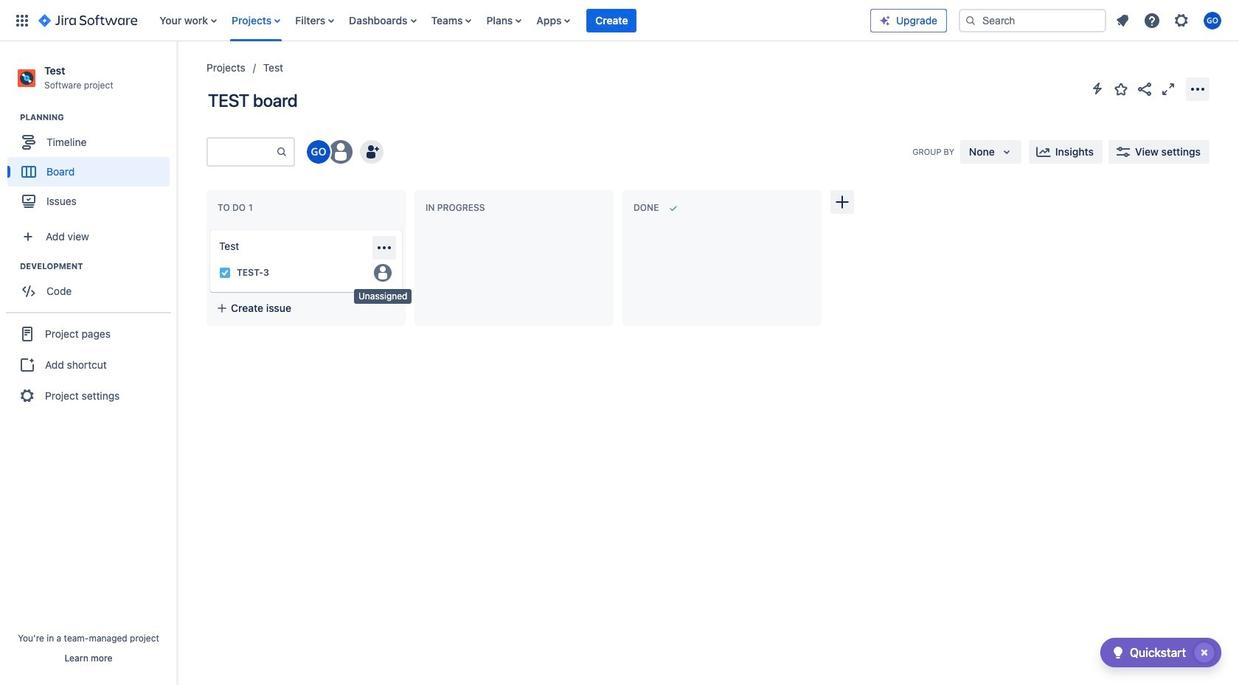 Task type: vqa. For each thing, say whether or not it's contained in the screenshot.
group
yes



Task type: describe. For each thing, give the bounding box(es) containing it.
development image
[[2, 258, 20, 275]]

group for planning icon
[[7, 112, 176, 221]]

1 horizontal spatial list
[[1109, 7, 1230, 34]]

star test board image
[[1112, 80, 1130, 98]]

settings image
[[1173, 11, 1190, 29]]

heading for development image
[[20, 260, 176, 272]]

Search this board text field
[[208, 139, 276, 165]]

2 vertical spatial group
[[6, 312, 171, 417]]

planning image
[[2, 109, 20, 126]]

create column image
[[833, 193, 851, 211]]

sidebar element
[[0, 41, 177, 685]]

primary element
[[9, 0, 870, 41]]

more actions for test-3 test image
[[375, 239, 393, 257]]

help image
[[1143, 11, 1161, 29]]

add people image
[[363, 143, 381, 161]]

check image
[[1109, 644, 1127, 662]]

enter full screen image
[[1159, 80, 1177, 98]]



Task type: locate. For each thing, give the bounding box(es) containing it.
group
[[7, 112, 176, 221], [7, 260, 176, 311], [6, 312, 171, 417]]

create issue image
[[200, 220, 218, 237]]

task image
[[219, 267, 231, 279]]

dismiss quickstart image
[[1193, 641, 1216, 665]]

2 heading from the top
[[20, 260, 176, 272]]

group for development image
[[7, 260, 176, 311]]

sidebar navigation image
[[161, 59, 193, 89]]

to do element
[[218, 202, 256, 213]]

notifications image
[[1114, 11, 1131, 29]]

0 horizontal spatial list
[[152, 0, 870, 41]]

your profile and settings image
[[1204, 11, 1221, 29]]

appswitcher icon image
[[13, 11, 31, 29]]

1 heading from the top
[[20, 112, 176, 123]]

jira software image
[[38, 11, 137, 29], [38, 11, 137, 29]]

search image
[[965, 14, 977, 26]]

Search field
[[959, 8, 1106, 32]]

list item
[[587, 0, 637, 41]]

more actions image
[[1189, 80, 1207, 98]]

1 vertical spatial heading
[[20, 260, 176, 272]]

1 vertical spatial group
[[7, 260, 176, 311]]

list
[[152, 0, 870, 41], [1109, 7, 1230, 34]]

None search field
[[959, 8, 1106, 32]]

heading for planning icon
[[20, 112, 176, 123]]

tooltip
[[354, 289, 412, 304]]

banner
[[0, 0, 1239, 41]]

0 vertical spatial group
[[7, 112, 176, 221]]

heading
[[20, 112, 176, 123], [20, 260, 176, 272]]

automations menu button icon image
[[1089, 80, 1106, 97]]

0 vertical spatial heading
[[20, 112, 176, 123]]



